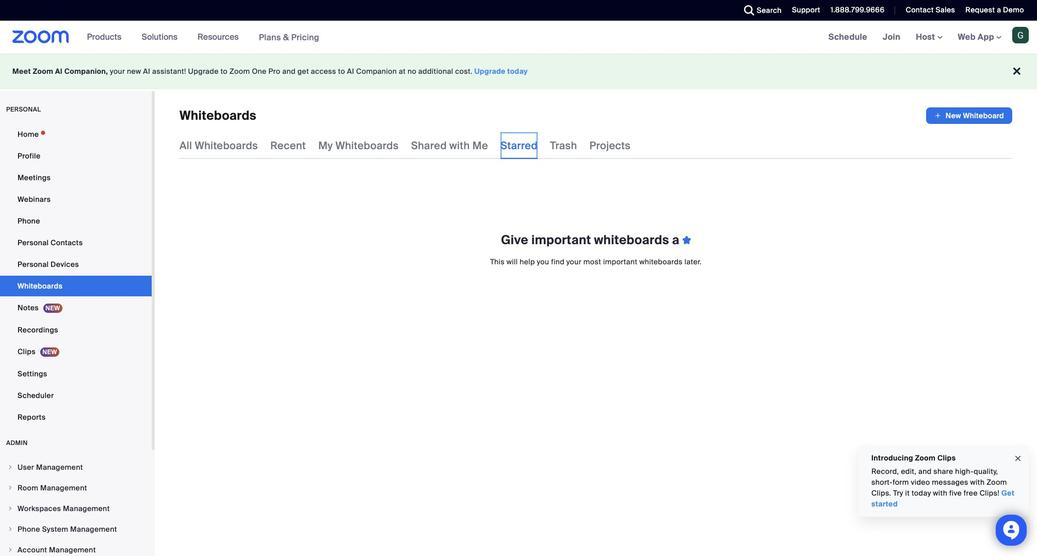 Task type: vqa. For each thing, say whether or not it's contained in the screenshot.
the leftmost window new image
no



Task type: describe. For each thing, give the bounding box(es) containing it.
product information navigation
[[79, 21, 327, 54]]

you
[[537, 257, 550, 266]]

room management
[[18, 483, 87, 493]]

whiteboard
[[964, 111, 1005, 120]]

right image for account management
[[7, 547, 13, 553]]

clips inside clips link
[[18, 347, 36, 356]]

personal
[[6, 105, 41, 114]]

plans
[[259, 32, 281, 43]]

account
[[18, 545, 47, 555]]

zoom inside record, edit, and share high-quality, short-form video messages with zoom clips. try it today with five free clips!
[[987, 478, 1008, 487]]

cost.
[[456, 67, 473, 76]]

recordings
[[18, 325, 58, 335]]

high-
[[956, 467, 975, 476]]

new whiteboard button
[[927, 107, 1013, 124]]

webinars
[[18, 195, 51, 204]]

user management
[[18, 463, 83, 472]]

admin
[[6, 439, 28, 447]]

whiteboards application
[[180, 107, 1013, 124]]

trash
[[551, 139, 578, 152]]

edit,
[[902, 467, 917, 476]]

most
[[584, 257, 602, 266]]

1 upgrade from the left
[[188, 67, 219, 76]]

reports
[[18, 413, 46, 422]]

reports link
[[0, 407, 152, 428]]

request a demo
[[966, 5, 1025, 14]]

2 upgrade from the left
[[475, 67, 506, 76]]

personal for personal contacts
[[18, 238, 49, 247]]

pro
[[269, 67, 281, 76]]

get
[[1002, 488, 1015, 498]]

whiteboards link
[[0, 276, 152, 296]]

meet zoom ai companion, footer
[[0, 54, 1038, 89]]

record, edit, and share high-quality, short-form video messages with zoom clips. try it today with five free clips!
[[872, 467, 1008, 498]]

starred
[[501, 139, 538, 152]]

web app
[[959, 31, 995, 42]]

phone for phone
[[18, 216, 40, 226]]

management for account management
[[49, 545, 96, 555]]

app
[[979, 31, 995, 42]]

search button
[[737, 0, 785, 21]]

your inside meet zoom ai companion, footer
[[110, 67, 125, 76]]

1 horizontal spatial clips
[[938, 453, 957, 463]]

recent
[[271, 139, 306, 152]]

0 vertical spatial important
[[532, 232, 592, 248]]

demo
[[1004, 5, 1025, 14]]

introducing zoom clips
[[872, 453, 957, 463]]

record,
[[872, 467, 900, 476]]

1 horizontal spatial your
[[567, 257, 582, 266]]

devices
[[51, 260, 79, 269]]

personal devices link
[[0, 254, 152, 275]]

whiteboards right all in the left of the page
[[195, 139, 258, 152]]

1 vertical spatial whiteboards
[[640, 257, 683, 266]]

introducing
[[872, 453, 914, 463]]

home link
[[0, 124, 152, 145]]

this
[[491, 257, 505, 266]]

my
[[319, 139, 333, 152]]

1 to from the left
[[221, 67, 228, 76]]

1.888.799.9666
[[831, 5, 885, 14]]

later.
[[685, 257, 702, 266]]

today inside record, edit, and share high-quality, short-form video messages with zoom clips. try it today with five free clips!
[[912, 488, 932, 498]]

1 vertical spatial a
[[673, 232, 680, 248]]

zoom left one
[[230, 67, 250, 76]]

management for user management
[[36, 463, 83, 472]]

2 ai from the left
[[143, 67, 150, 76]]

management for workspaces management
[[63, 504, 110, 513]]

web
[[959, 31, 976, 42]]

right image for workspaces management
[[7, 506, 13, 512]]

my whiteboards
[[319, 139, 399, 152]]

user management menu item
[[0, 458, 152, 477]]

room
[[18, 483, 38, 493]]

personal contacts link
[[0, 232, 152, 253]]

personal for personal devices
[[18, 260, 49, 269]]

workspaces management
[[18, 504, 110, 513]]

products
[[87, 31, 122, 42]]

meetings
[[18, 173, 51, 182]]

all whiteboards
[[180, 139, 258, 152]]

account management
[[18, 545, 96, 555]]

meetings link
[[0, 167, 152, 188]]

2 to from the left
[[338, 67, 345, 76]]

notes
[[18, 303, 39, 312]]

additional
[[419, 67, 454, 76]]

scheduler link
[[0, 385, 152, 406]]

me
[[473, 139, 488, 152]]

no
[[408, 67, 417, 76]]

messages
[[933, 478, 969, 487]]

get
[[298, 67, 309, 76]]

host button
[[917, 31, 943, 42]]

clips!
[[980, 488, 1000, 498]]

contacts
[[51, 238, 83, 247]]

one
[[252, 67, 267, 76]]

solutions
[[142, 31, 178, 42]]

1 horizontal spatial with
[[934, 488, 948, 498]]

workspaces management menu item
[[0, 499, 152, 518]]

new
[[127, 67, 141, 76]]

close image
[[1015, 453, 1023, 464]]

notes link
[[0, 297, 152, 319]]

plans & pricing
[[259, 32, 320, 43]]

started
[[872, 499, 898, 509]]

admin menu menu
[[0, 458, 152, 556]]

zoom logo image
[[12, 30, 69, 43]]

help
[[520, 257, 535, 266]]

with inside tabs of all whiteboard page tab list
[[450, 139, 470, 152]]

workspaces
[[18, 504, 61, 513]]



Task type: locate. For each thing, give the bounding box(es) containing it.
0 horizontal spatial with
[[450, 139, 470, 152]]

1 right image from the top
[[7, 485, 13, 491]]

web app button
[[959, 31, 1002, 42]]

ai
[[55, 67, 63, 76], [143, 67, 150, 76], [347, 67, 355, 76]]

banner containing products
[[0, 21, 1038, 54]]

1 vertical spatial your
[[567, 257, 582, 266]]

right image for user management
[[7, 464, 13, 470]]

your
[[110, 67, 125, 76], [567, 257, 582, 266]]

3 ai from the left
[[347, 67, 355, 76]]

management inside 'menu item'
[[70, 525, 117, 534]]

this will help you find your most important whiteboards later.
[[491, 257, 702, 266]]

clips.
[[872, 488, 892, 498]]

contact sales
[[906, 5, 956, 14]]

phone up account
[[18, 525, 40, 534]]

1 vertical spatial today
[[912, 488, 932, 498]]

banner
[[0, 21, 1038, 54]]

give
[[501, 232, 529, 248]]

settings
[[18, 369, 47, 379]]

today
[[508, 67, 528, 76], [912, 488, 932, 498]]

right image left workspaces
[[7, 506, 13, 512]]

0 horizontal spatial ai
[[55, 67, 63, 76]]

0 vertical spatial your
[[110, 67, 125, 76]]

management down 'phone system management' 'menu item'
[[49, 545, 96, 555]]

upgrade right cost.
[[475, 67, 506, 76]]

1 horizontal spatial to
[[338, 67, 345, 76]]

ai left "companion"
[[347, 67, 355, 76]]

share
[[934, 467, 954, 476]]

1 horizontal spatial a
[[998, 5, 1002, 14]]

ai left companion,
[[55, 67, 63, 76]]

right image inside account management menu item
[[7, 547, 13, 553]]

schedule
[[829, 31, 868, 42]]

whiteboards right my
[[336, 139, 399, 152]]

profile
[[18, 151, 41, 161]]

phone system management menu item
[[0, 519, 152, 539]]

right image left account
[[7, 547, 13, 553]]

short-
[[872, 478, 893, 487]]

add image
[[935, 111, 942, 121]]

it
[[906, 488, 910, 498]]

contact sales link
[[899, 0, 959, 21], [906, 5, 956, 14]]

1 vertical spatial clips
[[938, 453, 957, 463]]

webinars link
[[0, 189, 152, 210]]

right image for room management
[[7, 485, 13, 491]]

phone system management
[[18, 525, 117, 534]]

today inside meet zoom ai companion, footer
[[508, 67, 528, 76]]

0 vertical spatial phone
[[18, 216, 40, 226]]

clips up the settings at the left of page
[[18, 347, 36, 356]]

scheduler
[[18, 391, 54, 400]]

shared
[[411, 139, 447, 152]]

your left new
[[110, 67, 125, 76]]

zoom
[[33, 67, 53, 76], [230, 67, 250, 76], [916, 453, 936, 463], [987, 478, 1008, 487]]

1 horizontal spatial upgrade
[[475, 67, 506, 76]]

ai right new
[[143, 67, 150, 76]]

five
[[950, 488, 963, 498]]

settings link
[[0, 364, 152, 384]]

0 horizontal spatial important
[[532, 232, 592, 248]]

2 horizontal spatial with
[[971, 478, 985, 487]]

companion,
[[64, 67, 108, 76]]

important right most
[[604, 257, 638, 266]]

0 horizontal spatial today
[[508, 67, 528, 76]]

right image left the room on the left of page
[[7, 485, 13, 491]]

1 horizontal spatial today
[[912, 488, 932, 498]]

personal inside personal devices link
[[18, 260, 49, 269]]

request
[[966, 5, 996, 14]]

personal inside personal contacts link
[[18, 238, 49, 247]]

upgrade down product information navigation
[[188, 67, 219, 76]]

video
[[912, 478, 931, 487]]

at
[[399, 67, 406, 76]]

clips
[[18, 347, 36, 356], [938, 453, 957, 463]]

phone inside 'menu item'
[[18, 525, 40, 534]]

whiteboards up this will help you find your most important whiteboards later.
[[595, 232, 670, 248]]

0 horizontal spatial upgrade
[[188, 67, 219, 76]]

0 vertical spatial personal
[[18, 238, 49, 247]]

0 vertical spatial with
[[450, 139, 470, 152]]

home
[[18, 130, 39, 139]]

companion
[[356, 67, 397, 76]]

0 horizontal spatial and
[[283, 67, 296, 76]]

1 right image from the top
[[7, 464, 13, 470]]

and left get
[[283, 67, 296, 76]]

give important whiteboards a
[[501, 232, 683, 248]]

right image
[[7, 464, 13, 470], [7, 547, 13, 553]]

phone down webinars
[[18, 216, 40, 226]]

1 vertical spatial important
[[604, 257, 638, 266]]

zoom up clips!
[[987, 478, 1008, 487]]

1 vertical spatial right image
[[7, 506, 13, 512]]

&
[[283, 32, 289, 43]]

2 vertical spatial right image
[[7, 526, 13, 532]]

1 personal from the top
[[18, 238, 49, 247]]

meetings navigation
[[821, 21, 1038, 54]]

right image left system
[[7, 526, 13, 532]]

clips link
[[0, 341, 152, 362]]

zoom up the edit,
[[916, 453, 936, 463]]

join link
[[876, 21, 909, 54]]

0 horizontal spatial a
[[673, 232, 680, 248]]

upgrade
[[188, 67, 219, 76], [475, 67, 506, 76]]

host
[[917, 31, 938, 42]]

1 vertical spatial with
[[971, 478, 985, 487]]

0 vertical spatial right image
[[7, 464, 13, 470]]

all
[[180, 139, 192, 152]]

to
[[221, 67, 228, 76], [338, 67, 345, 76]]

1 ai from the left
[[55, 67, 63, 76]]

and up video
[[919, 467, 932, 476]]

0 vertical spatial a
[[998, 5, 1002, 14]]

whiteboards left "later." at the top of the page
[[640, 257, 683, 266]]

upgrade today link
[[475, 67, 528, 76]]

1 phone from the top
[[18, 216, 40, 226]]

right image inside 'phone system management' 'menu item'
[[7, 526, 13, 532]]

personal up personal devices
[[18, 238, 49, 247]]

0 vertical spatial clips
[[18, 347, 36, 356]]

resources button
[[198, 21, 244, 54]]

1 vertical spatial phone
[[18, 525, 40, 534]]

right image
[[7, 485, 13, 491], [7, 506, 13, 512], [7, 526, 13, 532]]

get started
[[872, 488, 1015, 509]]

try
[[894, 488, 904, 498]]

access
[[311, 67, 336, 76]]

get started link
[[872, 488, 1015, 509]]

assistant!
[[152, 67, 186, 76]]

and inside record, edit, and share high-quality, short-form video messages with zoom clips. try it today with five free clips!
[[919, 467, 932, 476]]

sales
[[936, 5, 956, 14]]

1 horizontal spatial and
[[919, 467, 932, 476]]

important
[[532, 232, 592, 248], [604, 257, 638, 266]]

0 vertical spatial right image
[[7, 485, 13, 491]]

right image left user
[[7, 464, 13, 470]]

whiteboards inside application
[[180, 107, 257, 123]]

whiteboards up "all whiteboards"
[[180, 107, 257, 123]]

1 vertical spatial personal
[[18, 260, 49, 269]]

2 personal from the top
[[18, 260, 49, 269]]

management up room management
[[36, 463, 83, 472]]

management up workspaces management in the left bottom of the page
[[40, 483, 87, 493]]

with down the 'messages'
[[934, 488, 948, 498]]

account management menu item
[[0, 540, 152, 556]]

to right access
[[338, 67, 345, 76]]

solutions button
[[142, 21, 182, 54]]

personal contacts
[[18, 238, 83, 247]]

and inside meet zoom ai companion, footer
[[283, 67, 296, 76]]

phone inside 'personal menu' menu
[[18, 216, 40, 226]]

0 vertical spatial whiteboards
[[595, 232, 670, 248]]

with up free
[[971, 478, 985, 487]]

tabs of all whiteboard page tab list
[[180, 132, 631, 159]]

right image inside user management menu item
[[7, 464, 13, 470]]

2 right image from the top
[[7, 547, 13, 553]]

profile link
[[0, 146, 152, 166]]

1 vertical spatial right image
[[7, 547, 13, 553]]

0 horizontal spatial to
[[221, 67, 228, 76]]

clips up share
[[938, 453, 957, 463]]

0 horizontal spatial your
[[110, 67, 125, 76]]

support link
[[785, 0, 824, 21], [793, 5, 821, 14]]

zoom right meet on the top of page
[[33, 67, 53, 76]]

phone for phone system management
[[18, 525, 40, 534]]

0 vertical spatial today
[[508, 67, 528, 76]]

to down the resources dropdown button
[[221, 67, 228, 76]]

a
[[998, 5, 1002, 14], [673, 232, 680, 248]]

meet zoom ai companion, your new ai assistant! upgrade to zoom one pro and get access to ai companion at no additional cost. upgrade today
[[12, 67, 528, 76]]

free
[[964, 488, 979, 498]]

room management menu item
[[0, 478, 152, 498]]

3 right image from the top
[[7, 526, 13, 532]]

whiteboards down personal devices
[[18, 281, 63, 291]]

personal menu menu
[[0, 124, 152, 429]]

0 horizontal spatial clips
[[18, 347, 36, 356]]

contact
[[906, 5, 935, 14]]

personal
[[18, 238, 49, 247], [18, 260, 49, 269]]

management up account management menu item
[[70, 525, 117, 534]]

schedule link
[[821, 21, 876, 54]]

0 vertical spatial and
[[283, 67, 296, 76]]

1 horizontal spatial ai
[[143, 67, 150, 76]]

system
[[42, 525, 68, 534]]

management
[[36, 463, 83, 472], [40, 483, 87, 493], [63, 504, 110, 513], [70, 525, 117, 534], [49, 545, 96, 555]]

1 vertical spatial and
[[919, 467, 932, 476]]

right image inside room management menu item
[[7, 485, 13, 491]]

1 horizontal spatial important
[[604, 257, 638, 266]]

2 right image from the top
[[7, 506, 13, 512]]

new whiteboard
[[946, 111, 1005, 120]]

2 vertical spatial with
[[934, 488, 948, 498]]

profile picture image
[[1013, 27, 1030, 43]]

management for room management
[[40, 483, 87, 493]]

projects
[[590, 139, 631, 152]]

2 horizontal spatial ai
[[347, 67, 355, 76]]

personal devices
[[18, 260, 79, 269]]

and
[[283, 67, 296, 76], [919, 467, 932, 476]]

personal down personal contacts
[[18, 260, 49, 269]]

important up find
[[532, 232, 592, 248]]

whiteboards inside 'personal menu' menu
[[18, 281, 63, 291]]

2 phone from the top
[[18, 525, 40, 534]]

your right find
[[567, 257, 582, 266]]

resources
[[198, 31, 239, 42]]

management up 'phone system management' 'menu item'
[[63, 504, 110, 513]]

right image for phone system management
[[7, 526, 13, 532]]

with left me
[[450, 139, 470, 152]]

right image inside workspaces management menu item
[[7, 506, 13, 512]]



